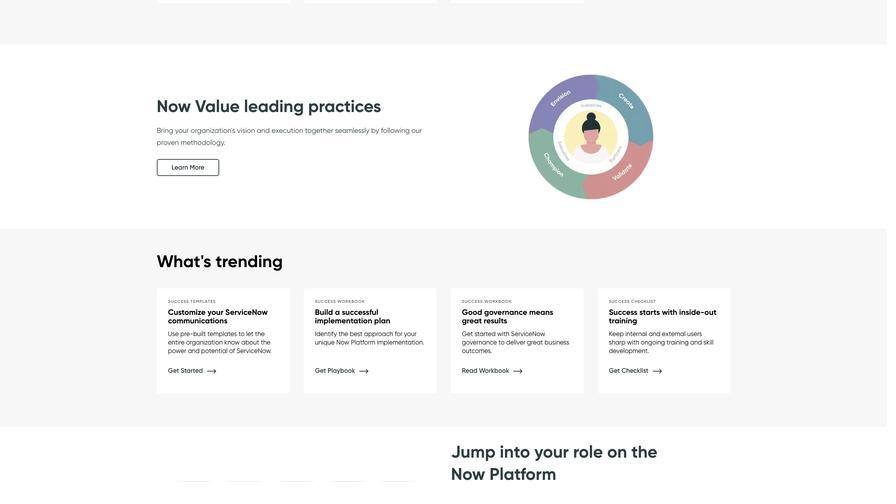 Task type: describe. For each thing, give the bounding box(es) containing it.
practices
[[308, 96, 381, 117]]

value
[[195, 96, 240, 117]]

your inside customize your servicenow communications
[[208, 308, 223, 318]]

servicenow inside get started with servicenow governance to deliver great business outcomes.
[[511, 331, 545, 338]]

about
[[241, 339, 259, 347]]

build a successful implementation plan
[[315, 308, 390, 326]]

for
[[395, 331, 402, 338]]

get playbook link
[[315, 368, 379, 375]]

let
[[246, 331, 253, 338]]

governance inside get started with servicenow governance to deliver great business outcomes.
[[462, 339, 497, 347]]

get playbook
[[315, 368, 357, 375]]

plan
[[374, 316, 390, 326]]

implementation.
[[377, 339, 424, 347]]

jump into your role on the
[[451, 442, 657, 463]]

together
[[305, 126, 333, 135]]

get for customize your servicenow communications
[[168, 368, 179, 375]]

governance inside good governance means great results
[[484, 308, 527, 318]]

on
[[607, 442, 627, 463]]

the right on
[[631, 442, 657, 463]]

approach
[[364, 331, 393, 338]]

learn more link
[[157, 159, 219, 176]]

jump
[[451, 442, 496, 463]]

read
[[462, 368, 477, 375]]

entire
[[168, 339, 185, 347]]

playbook
[[328, 368, 355, 375]]

servicenow.
[[237, 348, 272, 355]]

of
[[229, 348, 235, 355]]

results
[[484, 316, 507, 326]]

the inside identify the best approach for your unique now platform implementation.
[[338, 331, 348, 338]]

training inside success starts with inside-out training
[[609, 316, 637, 326]]

started
[[475, 331, 496, 338]]

get started with servicenow governance to deliver great business outcomes.
[[462, 331, 569, 355]]

built
[[193, 331, 206, 338]]

with for inside-
[[662, 308, 677, 318]]

now inside identify the best approach for your unique now platform implementation.
[[336, 339, 349, 347]]

and inside use pre-built templates to let the entire organization know about the power and potential of servicenow.
[[188, 348, 200, 355]]

get started
[[168, 368, 204, 375]]

pre-
[[180, 331, 193, 338]]

0 vertical spatial now
[[157, 96, 191, 117]]

external
[[662, 331, 686, 338]]

communications
[[168, 316, 227, 326]]

organization
[[186, 339, 223, 347]]

know
[[224, 339, 240, 347]]

seamlessly
[[335, 126, 369, 135]]

into
[[500, 442, 530, 463]]

with for servicenow
[[497, 331, 509, 338]]

skill
[[704, 339, 713, 347]]

ongoing
[[641, 339, 665, 347]]

role
[[573, 442, 603, 463]]

to inside get started with servicenow governance to deliver great business outcomes.
[[499, 339, 505, 347]]

proven
[[157, 138, 179, 147]]

what's
[[157, 251, 211, 272]]

unique
[[315, 339, 335, 347]]

development.
[[609, 348, 649, 355]]

following
[[381, 126, 410, 135]]

organization's
[[191, 126, 235, 135]]

read workbook link
[[462, 368, 533, 375]]

checklist
[[622, 368, 648, 375]]

started
[[181, 368, 203, 375]]

use
[[168, 331, 179, 338]]

use pre-built templates to let the entire organization know about the power and potential of servicenow.
[[168, 331, 272, 355]]

best
[[350, 331, 363, 338]]

successful
[[342, 308, 378, 318]]

the up servicenow.
[[261, 339, 270, 347]]

get for success starts with inside-out training
[[609, 368, 620, 375]]

get checklist
[[609, 368, 650, 375]]

bring your organization's vision and execution together seamlessly by following our proven methodology. ​
[[157, 126, 422, 147]]

templates
[[207, 331, 237, 338]]

power
[[168, 348, 186, 355]]

a
[[335, 308, 340, 318]]



Task type: vqa. For each thing, say whether or not it's contained in the screenshot.
Since
no



Task type: locate. For each thing, give the bounding box(es) containing it.
servicenow
[[225, 308, 268, 318], [511, 331, 545, 338]]

great inside get started with servicenow governance to deliver great business outcomes.
[[527, 339, 543, 347]]

identify the best approach for your unique now platform implementation.
[[315, 331, 424, 347]]

workbook
[[479, 368, 509, 375]]

potential
[[201, 348, 228, 355]]

by
[[371, 126, 379, 135]]

1 vertical spatial to
[[499, 339, 505, 347]]

with down internal
[[627, 339, 639, 347]]

1 vertical spatial training
[[667, 339, 689, 347]]

starts
[[639, 308, 660, 318]]

now value leading practices
[[157, 96, 381, 117]]

servicenow up deliver
[[511, 331, 545, 338]]

1 horizontal spatial servicenow
[[511, 331, 545, 338]]

1 horizontal spatial training
[[667, 339, 689, 347]]

1 horizontal spatial to
[[499, 339, 505, 347]]

0 horizontal spatial great
[[462, 316, 482, 326]]

0 horizontal spatial with
[[497, 331, 509, 338]]

with inside keep internal and external users sharp with ongoing training and skill development.
[[627, 339, 639, 347]]

methodology.
[[181, 138, 225, 147]]

1 vertical spatial great
[[527, 339, 543, 347]]

get
[[462, 331, 473, 338], [315, 368, 326, 375], [168, 368, 179, 375], [609, 368, 620, 375]]

get left checklist
[[609, 368, 620, 375]]

1 horizontal spatial with
[[627, 339, 639, 347]]

get for build a successful implementation plan
[[315, 368, 326, 375]]

our
[[411, 126, 422, 135]]

trending
[[216, 251, 283, 272]]

what's trending
[[157, 251, 283, 272]]

and inside bring your organization's vision and execution together seamlessly by following our proven methodology. ​
[[257, 126, 270, 135]]

vision
[[237, 126, 255, 135]]

0 vertical spatial governance
[[484, 308, 527, 318]]

deliver
[[506, 339, 525, 347]]

outcomes.
[[462, 348, 492, 355]]

to
[[238, 331, 245, 338], [499, 339, 505, 347]]

more
[[190, 164, 204, 172]]

implementation
[[315, 316, 372, 326]]

good governance means great results
[[462, 308, 553, 326]]

get left "playbook"
[[315, 368, 326, 375]]

leading
[[244, 96, 304, 117]]

and right vision
[[257, 126, 270, 135]]

means
[[529, 308, 553, 318]]

with inside get started with servicenow governance to deliver great business outcomes.
[[497, 331, 509, 338]]

the
[[255, 331, 265, 338], [338, 331, 348, 338], [261, 339, 270, 347], [631, 442, 657, 463]]

0 vertical spatial to
[[238, 331, 245, 338]]

training up keep
[[609, 316, 637, 326]]

get started link
[[168, 368, 227, 375]]

and down users
[[690, 339, 702, 347]]

learn
[[172, 164, 188, 172]]

customize
[[168, 308, 206, 318]]

0 vertical spatial servicenow
[[225, 308, 268, 318]]

sharp
[[609, 339, 625, 347]]

servicenow inside customize your servicenow communications
[[225, 308, 268, 318]]

keep internal and external users sharp with ongoing training and skill development.
[[609, 331, 713, 355]]

to inside use pre-built templates to let the entire organization know about the power and potential of servicenow.
[[238, 331, 245, 338]]

and down organization
[[188, 348, 200, 355]]

1 vertical spatial with
[[497, 331, 509, 338]]

2 horizontal spatial with
[[662, 308, 677, 318]]

1 vertical spatial now
[[336, 339, 349, 347]]

great right deliver
[[527, 339, 543, 347]]

with
[[662, 308, 677, 318], [497, 331, 509, 338], [627, 339, 639, 347]]

with up deliver
[[497, 331, 509, 338]]

your inside identify the best approach for your unique now platform implementation.
[[404, 331, 417, 338]]

your
[[175, 126, 189, 135], [208, 308, 223, 318], [404, 331, 417, 338], [534, 442, 569, 463]]

now
[[157, 96, 191, 117], [336, 339, 349, 347]]

good
[[462, 308, 482, 318]]

build
[[315, 308, 333, 318]]

training inside keep internal and external users sharp with ongoing training and skill development.
[[667, 339, 689, 347]]

2 vertical spatial with
[[627, 339, 639, 347]]

keep
[[609, 331, 624, 338]]

great
[[462, 316, 482, 326], [527, 339, 543, 347]]

0 vertical spatial training
[[609, 316, 637, 326]]

governance up outcomes.
[[462, 339, 497, 347]]

bring
[[157, 126, 173, 135]]

with right starts
[[662, 308, 677, 318]]

business
[[545, 339, 569, 347]]

great up the started
[[462, 316, 482, 326]]

great inside good governance means great results
[[462, 316, 482, 326]]

success
[[609, 308, 637, 318]]

the left best
[[338, 331, 348, 338]]

1 horizontal spatial now
[[336, 339, 349, 347]]

now up 'bring'
[[157, 96, 191, 117]]

training
[[609, 316, 637, 326], [667, 339, 689, 347]]

0 horizontal spatial to
[[238, 331, 245, 338]]

and up ongoing
[[649, 331, 660, 338]]

​
[[227, 138, 227, 147]]

execution
[[271, 126, 303, 135]]

platform
[[351, 339, 375, 347]]

get inside get started with servicenow governance to deliver great business outcomes.
[[462, 331, 473, 338]]

success starts with inside-out training
[[609, 308, 717, 326]]

1 horizontal spatial great
[[527, 339, 543, 347]]

read workbook
[[462, 368, 511, 375]]

get left the started
[[462, 331, 473, 338]]

get checklist link
[[609, 368, 672, 375]]

1 vertical spatial governance
[[462, 339, 497, 347]]

now right unique
[[336, 339, 349, 347]]

your inside bring your organization's vision and execution together seamlessly by following our proven methodology. ​
[[175, 126, 189, 135]]

inside-
[[679, 308, 704, 318]]

and
[[257, 126, 270, 135], [649, 331, 660, 338], [690, 339, 702, 347], [188, 348, 200, 355]]

0 horizontal spatial servicenow
[[225, 308, 268, 318]]

training down external
[[667, 339, 689, 347]]

to left the let
[[238, 331, 245, 338]]

governance up the started
[[484, 308, 527, 318]]

learn more
[[172, 164, 204, 172]]

get left started
[[168, 368, 179, 375]]

customize your servicenow communications
[[168, 308, 268, 326]]

out
[[704, 308, 717, 318]]

servicenow up the let
[[225, 308, 268, 318]]

0 horizontal spatial now
[[157, 96, 191, 117]]

identify
[[315, 331, 337, 338]]

internal
[[625, 331, 647, 338]]

1 vertical spatial servicenow
[[511, 331, 545, 338]]

the right the let
[[255, 331, 265, 338]]

to left deliver
[[499, 339, 505, 347]]

0 vertical spatial great
[[462, 316, 482, 326]]

with inside success starts with inside-out training
[[662, 308, 677, 318]]

governance
[[484, 308, 527, 318], [462, 339, 497, 347]]

0 horizontal spatial training
[[609, 316, 637, 326]]

users
[[687, 331, 702, 338]]

0 vertical spatial with
[[662, 308, 677, 318]]



